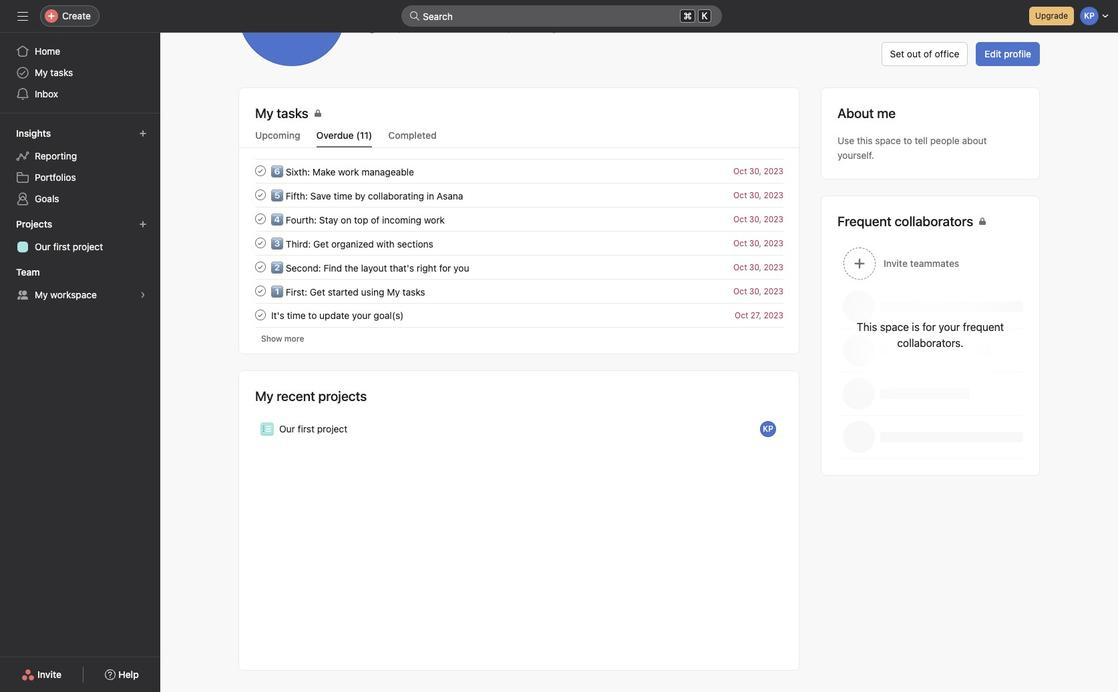 Task type: vqa. For each thing, say whether or not it's contained in the screenshot.


Task type: locate. For each thing, give the bounding box(es) containing it.
the
[[345, 262, 359, 274]]

get right first:
[[310, 286, 325, 298]]

yourself.
[[838, 150, 875, 161]]

inbox link
[[8, 84, 152, 105]]

team button
[[13, 263, 52, 282]]

oct for 3️⃣ third: get organized with sections
[[734, 238, 747, 248]]

1 30, from the top
[[750, 166, 762, 176]]

asana
[[437, 190, 463, 201]]

1 mark complete checkbox from the top
[[253, 163, 269, 179]]

upcoming
[[255, 130, 300, 141]]

2 oct 30, 2023 from the top
[[734, 190, 784, 200]]

get for organized
[[313, 238, 329, 250]]

mark complete image for 1️⃣
[[253, 283, 269, 299]]

1 mark complete checkbox from the top
[[253, 187, 269, 203]]

tasks down home on the left of page
[[50, 67, 73, 78]]

local
[[415, 22, 435, 33]]

0 vertical spatial get
[[313, 238, 329, 250]]

30, for tasks
[[750, 286, 762, 296]]

6️⃣
[[271, 166, 283, 177]]

oct for it's time to update your goal(s)
[[735, 310, 749, 320]]

completed button
[[388, 130, 437, 148]]

0 vertical spatial our first project
[[35, 241, 103, 253]]

profile
[[1004, 48, 1032, 59]]

insights
[[16, 128, 51, 139]]

kendallparks02@gmail.com
[[477, 22, 596, 33]]

1 oct 30, 2023 from the top
[[734, 166, 784, 176]]

6 oct 30, 2023 from the top
[[734, 286, 784, 296]]

work right make on the top left of the page
[[338, 166, 359, 177]]

1 horizontal spatial of
[[924, 48, 933, 59]]

3 oct 30, 2023 button from the top
[[734, 214, 784, 224]]

None field
[[402, 5, 722, 27]]

mark complete image left '2️⃣' on the top left of the page
[[253, 259, 269, 275]]

3 mark complete checkbox from the top
[[253, 259, 269, 275]]

our first project inside projects element
[[35, 241, 103, 253]]

1 horizontal spatial work
[[424, 214, 445, 226]]

k
[[702, 11, 708, 21]]

1️⃣
[[271, 286, 283, 298]]

3 mark complete checkbox from the top
[[253, 283, 269, 299]]

mark complete checkbox left it's
[[253, 307, 269, 323]]

Mark complete checkbox
[[253, 163, 269, 179], [253, 235, 269, 251], [253, 259, 269, 275]]

edit
[[985, 48, 1002, 59]]

started
[[328, 286, 359, 298]]

to left tell
[[904, 135, 913, 146]]

time right local
[[437, 22, 456, 33]]

1 vertical spatial our first project
[[279, 424, 348, 435]]

invite teammates button
[[822, 242, 1040, 286]]

time
[[437, 22, 456, 33], [334, 190, 353, 201], [287, 310, 306, 321]]

mark complete image left the 6️⃣
[[253, 163, 269, 179]]

mark complete checkbox left 3️⃣ on the top left of page
[[253, 235, 269, 251]]

get right "third:"
[[313, 238, 329, 250]]

2 2023 from the top
[[764, 190, 784, 200]]

mark complete image
[[253, 163, 269, 179], [253, 187, 269, 203], [253, 235, 269, 251], [253, 259, 269, 275], [253, 283, 269, 299], [253, 307, 269, 323]]

0 horizontal spatial of
[[371, 214, 380, 226]]

oct 27, 2023
[[735, 310, 784, 320]]

3 oct 30, 2023 from the top
[[734, 214, 784, 224]]

inbox
[[35, 88, 58, 100]]

our first project down my recent projects
[[279, 424, 348, 435]]

2023 for 3️⃣ third: get organized with sections
[[764, 238, 784, 248]]

0 vertical spatial tasks
[[50, 67, 73, 78]]

mark complete checkbox left 1️⃣
[[253, 283, 269, 299]]

oct 30, 2023 button for right
[[734, 262, 784, 272]]

my tasks link
[[8, 62, 152, 84]]

top
[[354, 214, 368, 226]]

collaborating
[[368, 190, 424, 201]]

6 2023 from the top
[[764, 286, 784, 296]]

new project or portfolio image
[[139, 220, 147, 229]]

5 mark complete image from the top
[[253, 283, 269, 299]]

30, for in
[[750, 190, 762, 200]]

2 horizontal spatial time
[[437, 22, 456, 33]]

get for started
[[310, 286, 325, 298]]

mark complete image for 5️⃣
[[253, 187, 269, 203]]

5 oct 30, 2023 button from the top
[[734, 262, 784, 272]]

see details, my workspace image
[[139, 291, 147, 299]]

6 mark complete image from the top
[[253, 307, 269, 323]]

my recent projects
[[255, 389, 367, 404]]

prominent image
[[410, 11, 420, 21]]

fourth:
[[286, 214, 317, 226]]

2023
[[764, 166, 784, 176], [764, 190, 784, 200], [764, 214, 784, 224], [764, 238, 784, 248], [764, 262, 784, 272], [764, 286, 784, 296], [764, 310, 784, 320]]

2023 for 5️⃣ fifth: save time by collaborating in asana
[[764, 190, 784, 200]]

edit profile button
[[976, 42, 1040, 66]]

mark complete checkbox for 3️⃣
[[253, 235, 269, 251]]

my for my recent projects
[[255, 389, 274, 404]]

mark complete checkbox left '2️⃣' on the top left of the page
[[253, 259, 269, 275]]

project down 'recent projects'
[[317, 424, 348, 435]]

1️⃣ first: get started using my tasks
[[271, 286, 425, 298]]

mark complete checkbox for 5️⃣
[[253, 187, 269, 203]]

first down projects dropdown button
[[53, 241, 70, 253]]

get
[[313, 238, 329, 250], [310, 286, 325, 298]]

of right top
[[371, 214, 380, 226]]

0 horizontal spatial our
[[35, 241, 51, 253]]

27,
[[751, 310, 762, 320]]

1 vertical spatial work
[[424, 214, 445, 226]]

people
[[931, 135, 960, 146]]

1 vertical spatial project
[[317, 424, 348, 435]]

update
[[319, 310, 350, 321]]

projects element
[[0, 212, 160, 261]]

mark complete image left 3️⃣ on the top left of page
[[253, 235, 269, 251]]

0 horizontal spatial work
[[338, 166, 359, 177]]

hide sidebar image
[[17, 11, 28, 21]]

1 vertical spatial first
[[298, 424, 315, 435]]

2 30, from the top
[[750, 190, 762, 200]]

my inside teams 'element'
[[35, 289, 48, 301]]

5 2023 from the top
[[764, 262, 784, 272]]

oct for 5️⃣ fifth: save time by collaborating in asana
[[734, 190, 747, 200]]

5 30, from the top
[[750, 262, 762, 272]]

1 vertical spatial mark complete checkbox
[[253, 235, 269, 251]]

4 30, from the top
[[750, 238, 762, 248]]

1 horizontal spatial our first project
[[279, 424, 348, 435]]

mark complete checkbox left 4️⃣
[[253, 211, 269, 227]]

my right using
[[387, 286, 400, 298]]

show more button
[[255, 330, 310, 349]]

2 vertical spatial mark complete checkbox
[[253, 259, 269, 275]]

2 mark complete image from the top
[[253, 187, 269, 203]]

4 mark complete checkbox from the top
[[253, 307, 269, 323]]

mark complete image left it's
[[253, 307, 269, 323]]

oct for 4️⃣ fourth: stay on top of incoming work
[[734, 214, 747, 224]]

0 horizontal spatial time
[[287, 310, 306, 321]]

0 vertical spatial to
[[904, 135, 913, 146]]

projects
[[16, 218, 52, 230]]

to left update
[[308, 310, 317, 321]]

(11)
[[356, 130, 372, 141]]

mark complete image for 2️⃣
[[253, 259, 269, 275]]

overdue (11) button
[[316, 130, 372, 148]]

our down projects dropdown button
[[35, 241, 51, 253]]

1 horizontal spatial project
[[317, 424, 348, 435]]

work
[[338, 166, 359, 177], [424, 214, 445, 226]]

7 2023 from the top
[[764, 310, 784, 320]]

save
[[310, 190, 331, 201]]

work down the in
[[424, 214, 445, 226]]

4️⃣
[[271, 214, 283, 226]]

6 30, from the top
[[750, 286, 762, 296]]

oct 30, 2023 for in
[[734, 190, 784, 200]]

mark complete image left 5️⃣
[[253, 187, 269, 203]]

tasks down that's
[[403, 286, 425, 298]]

tasks
[[50, 67, 73, 78], [403, 286, 425, 298]]

you
[[454, 262, 469, 274]]

my for my tasks
[[35, 67, 48, 78]]

it's
[[271, 310, 284, 321]]

upgrade button
[[1030, 7, 1074, 25]]

our first project
[[35, 241, 103, 253], [279, 424, 348, 435]]

1 vertical spatial tasks
[[403, 286, 425, 298]]

1 vertical spatial get
[[310, 286, 325, 298]]

of right out
[[924, 48, 933, 59]]

oct
[[734, 166, 747, 176], [734, 190, 747, 200], [734, 214, 747, 224], [734, 238, 747, 248], [734, 262, 747, 272], [734, 286, 747, 296], [735, 310, 749, 320]]

my inside global element
[[35, 67, 48, 78]]

5️⃣
[[271, 190, 283, 201]]

3️⃣ third: get organized with sections
[[271, 238, 434, 250]]

office
[[935, 48, 960, 59]]

our first project down projects dropdown button
[[35, 241, 103, 253]]

show
[[261, 334, 282, 344]]

my down the team dropdown button
[[35, 289, 48, 301]]

mark complete checkbox for 2️⃣
[[253, 259, 269, 275]]

that's
[[390, 262, 414, 274]]

teams element
[[0, 261, 160, 309]]

my up list image
[[255, 389, 274, 404]]

first down my recent projects
[[298, 424, 315, 435]]

0 vertical spatial first
[[53, 241, 70, 253]]

3 2023 from the top
[[764, 214, 784, 224]]

5 oct 30, 2023 from the top
[[734, 262, 784, 272]]

layout
[[361, 262, 387, 274]]

oct 27, 2023 button
[[735, 310, 784, 320]]

1 vertical spatial time
[[334, 190, 353, 201]]

my tasks
[[255, 106, 309, 121]]

first
[[53, 241, 70, 253], [298, 424, 315, 435]]

0 horizontal spatial to
[[308, 310, 317, 321]]

6 oct 30, 2023 button from the top
[[734, 286, 784, 296]]

0 horizontal spatial first
[[53, 241, 70, 253]]

to
[[904, 135, 913, 146], [308, 310, 317, 321]]

mark complete image
[[253, 211, 269, 227]]

0 horizontal spatial our first project
[[35, 241, 103, 253]]

4 2023 from the top
[[764, 238, 784, 248]]

on
[[341, 214, 352, 226]]

oct 30, 2023 for tasks
[[734, 286, 784, 296]]

to inside use this space to tell people about yourself.
[[904, 135, 913, 146]]

insights element
[[0, 122, 160, 212]]

0 vertical spatial project
[[73, 241, 103, 253]]

time right it's
[[287, 310, 306, 321]]

3 30, from the top
[[750, 214, 762, 224]]

my for my workspace
[[35, 289, 48, 301]]

0 vertical spatial work
[[338, 166, 359, 177]]

2:13pm
[[380, 22, 412, 33]]

2 mark complete checkbox from the top
[[253, 235, 269, 251]]

0 horizontal spatial project
[[73, 241, 103, 253]]

edit profile
[[985, 48, 1032, 59]]

project up teams 'element'
[[73, 241, 103, 253]]

0 vertical spatial mark complete checkbox
[[253, 163, 269, 179]]

my workspace
[[35, 289, 97, 301]]

new insights image
[[139, 130, 147, 138]]

our right list image
[[279, 424, 295, 435]]

oct for 2️⃣ second: find the layout that's right for you
[[734, 262, 747, 272]]

stay
[[319, 214, 338, 226]]

30, for incoming
[[750, 214, 762, 224]]

2:13pm local time
[[380, 22, 456, 33]]

home link
[[8, 41, 152, 62]]

0 vertical spatial of
[[924, 48, 933, 59]]

mark complete checkbox left the 6️⃣
[[253, 163, 269, 179]]

mark complete image left 1️⃣
[[253, 283, 269, 299]]

2 oct 30, 2023 button from the top
[[734, 190, 784, 200]]

3 mark complete image from the top
[[253, 235, 269, 251]]

1 oct 30, 2023 button from the top
[[734, 166, 784, 176]]

by
[[355, 190, 366, 201]]

frequent collaborators
[[838, 214, 974, 229]]

2️⃣ second: find the layout that's right for you
[[271, 262, 469, 274]]

4 mark complete image from the top
[[253, 259, 269, 275]]

my up inbox
[[35, 67, 48, 78]]

out
[[907, 48, 921, 59]]

1 2023 from the top
[[764, 166, 784, 176]]

2023 for 4️⃣ fourth: stay on top of incoming work
[[764, 214, 784, 224]]

1 vertical spatial to
[[308, 310, 317, 321]]

0 vertical spatial our
[[35, 241, 51, 253]]

oct 30, 2023 for incoming
[[734, 214, 784, 224]]

Mark complete checkbox
[[253, 187, 269, 203], [253, 211, 269, 227], [253, 283, 269, 299], [253, 307, 269, 323]]

oct 30, 2023 button for in
[[734, 190, 784, 200]]

right
[[417, 262, 437, 274]]

sixth:
[[286, 166, 310, 177]]

goal(s)
[[374, 310, 404, 321]]

1 vertical spatial our
[[279, 424, 295, 435]]

2️⃣
[[271, 262, 283, 274]]

oct 30, 2023 button
[[734, 166, 784, 176], [734, 190, 784, 200], [734, 214, 784, 224], [734, 238, 784, 248], [734, 262, 784, 272], [734, 286, 784, 296]]

sections
[[397, 238, 434, 250]]

first:
[[286, 286, 307, 298]]

time left by
[[334, 190, 353, 201]]

mark complete checkbox left 5️⃣
[[253, 187, 269, 203]]

1 mark complete image from the top
[[253, 163, 269, 179]]

1 horizontal spatial to
[[904, 135, 913, 146]]

tell
[[915, 135, 928, 146]]

0 horizontal spatial tasks
[[50, 67, 73, 78]]

4 oct 30, 2023 button from the top
[[734, 238, 784, 248]]

2 mark complete checkbox from the top
[[253, 211, 269, 227]]

2023 for 1️⃣ first: get started using my tasks
[[764, 286, 784, 296]]

project
[[73, 241, 103, 253], [317, 424, 348, 435]]



Task type: describe. For each thing, give the bounding box(es) containing it.
invite button
[[13, 663, 70, 688]]

oct 30, 2023 button for incoming
[[734, 214, 784, 224]]

our first project link
[[8, 237, 152, 258]]

global element
[[0, 33, 160, 113]]

mark complete checkbox for it's
[[253, 307, 269, 323]]

your
[[352, 310, 371, 321]]

third:
[[286, 238, 311, 250]]

1 horizontal spatial our
[[279, 424, 295, 435]]

workspace
[[50, 289, 97, 301]]

oct for 6️⃣ sixth: make work manageable
[[734, 166, 747, 176]]

30, for right
[[750, 262, 762, 272]]

with
[[377, 238, 395, 250]]

portfolios
[[35, 172, 76, 183]]

home
[[35, 45, 60, 57]]

of inside set out of office "button"
[[924, 48, 933, 59]]

list image
[[263, 426, 271, 434]]

mark complete checkbox for 6️⃣
[[253, 163, 269, 179]]

1 horizontal spatial first
[[298, 424, 315, 435]]

set out of office button
[[882, 42, 968, 66]]

set
[[890, 48, 905, 59]]

tasks inside global element
[[50, 67, 73, 78]]

it's time to update your goal(s)
[[271, 310, 404, 321]]

1 vertical spatial of
[[371, 214, 380, 226]]

mark complete checkbox for 1️⃣
[[253, 283, 269, 299]]

manageable
[[362, 166, 414, 177]]

kendallparks02@gmail.com link
[[477, 21, 596, 35]]

more
[[285, 334, 304, 344]]

mark complete image for 3️⃣
[[253, 235, 269, 251]]

upcoming button
[[255, 130, 300, 148]]

overdue (11)
[[316, 130, 372, 141]]

organized
[[331, 238, 374, 250]]

mark complete image for 6️⃣
[[253, 163, 269, 179]]

1 horizontal spatial time
[[334, 190, 353, 201]]

reporting link
[[8, 146, 152, 167]]

goals link
[[8, 188, 152, 210]]

0 vertical spatial time
[[437, 22, 456, 33]]

show more
[[261, 334, 304, 344]]

create button
[[40, 5, 100, 27]]

oct 30, 2023 for right
[[734, 262, 784, 272]]

invite
[[37, 669, 62, 681]]

2023 for 6️⃣ sixth: make work manageable
[[764, 166, 784, 176]]

completed
[[388, 130, 437, 141]]

4 oct 30, 2023 from the top
[[734, 238, 784, 248]]

create
[[62, 10, 91, 21]]

projects button
[[13, 215, 64, 234]]

2023 for it's time to update your goal(s)
[[764, 310, 784, 320]]

incoming
[[382, 214, 422, 226]]

this
[[857, 135, 873, 146]]

goals
[[35, 193, 59, 204]]

for
[[439, 262, 451, 274]]

oct 30, 2023 button for tasks
[[734, 286, 784, 296]]

oct for 1️⃣ first: get started using my tasks
[[734, 286, 747, 296]]

portfolios link
[[8, 167, 152, 188]]

about
[[962, 135, 987, 146]]

2 vertical spatial time
[[287, 310, 306, 321]]

help button
[[96, 663, 148, 688]]

set out of office
[[890, 48, 960, 59]]

using
[[361, 286, 385, 298]]

use this space to tell people about yourself.
[[838, 135, 987, 161]]

my tasks link
[[255, 104, 783, 126]]

mark complete checkbox for 4️⃣
[[253, 211, 269, 227]]

my workspace link
[[8, 285, 152, 306]]

Search tasks, projects, and more text field
[[402, 5, 722, 27]]

help
[[118, 669, 139, 681]]

4️⃣ fourth: stay on top of incoming work
[[271, 214, 445, 226]]

3️⃣
[[271, 238, 283, 250]]

our inside our first project link
[[35, 241, 51, 253]]

about me
[[838, 106, 896, 121]]

space
[[875, 135, 901, 146]]

in
[[427, 190, 434, 201]]

upgrade
[[1036, 11, 1068, 21]]

mark complete image for it's
[[253, 307, 269, 323]]

1 horizontal spatial tasks
[[403, 286, 425, 298]]

team
[[16, 267, 40, 278]]

5️⃣ fifth: save time by collaborating in asana
[[271, 190, 463, 201]]

kp
[[763, 424, 774, 434]]

make
[[313, 166, 336, 177]]

invite teammates
[[884, 258, 960, 269]]

2023 for 2️⃣ second: find the layout that's right for you
[[764, 262, 784, 272]]

first inside projects element
[[53, 241, 70, 253]]

recent projects
[[277, 389, 367, 404]]

second:
[[286, 262, 321, 274]]



